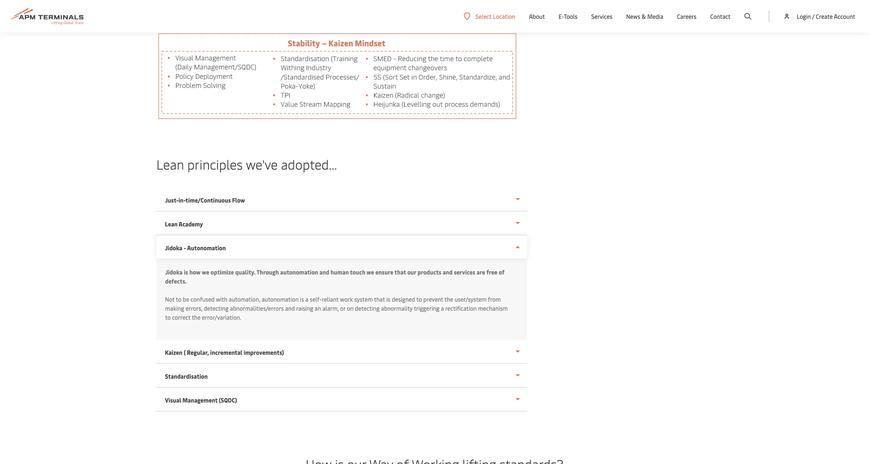 Task type: describe. For each thing, give the bounding box(es) containing it.
just-in-time/continuous flow button
[[156, 188, 527, 212]]

products
[[418, 268, 441, 276]]

that for system
[[374, 296, 385, 304]]

jidoka for jidoka is how we optimize quality. through autonomation and human touch we ensure that our products and services are free of defects.
[[165, 268, 183, 276]]

media
[[647, 12, 663, 20]]

in-
[[179, 196, 186, 204]]

rectification
[[445, 305, 477, 313]]

lean for lean academy
[[165, 220, 178, 228]]

services button
[[591, 0, 613, 33]]

login
[[797, 12, 811, 20]]

regular,
[[187, 349, 209, 357]]

autonomation inside not to be confused with automation, autonomation is a self-reliant work system that is designed to prevent the user/system from making errors, detecting abnormalities/errors and raising an alarm, or on detecting abnormality triggering a rectification mechanism to correct the error/variation.
[[262, 296, 299, 304]]

improvements)
[[244, 349, 284, 357]]

designed
[[392, 296, 415, 304]]

jidoka - autonomation
[[165, 244, 226, 252]]

1 we from the left
[[202, 268, 209, 276]]

lean academy button
[[156, 212, 527, 236]]

visual management (sqdc)
[[165, 397, 237, 405]]

just-in-time/continuous flow
[[165, 196, 245, 204]]

adopted...
[[281, 155, 337, 173]]

contact
[[710, 12, 731, 20]]

services
[[454, 268, 475, 276]]

about
[[529, 12, 545, 20]]

2 horizontal spatial is
[[386, 296, 390, 304]]

kaizen
[[165, 349, 183, 357]]

careers
[[677, 12, 697, 20]]

visual management (sqdc) button
[[156, 388, 527, 412]]

self-
[[310, 296, 322, 304]]

2 horizontal spatial to
[[416, 296, 422, 304]]

ensure
[[375, 268, 393, 276]]

quality.
[[235, 268, 255, 276]]

login / create account
[[797, 12, 855, 20]]

location
[[493, 12, 515, 20]]

select
[[476, 12, 492, 20]]

be
[[183, 296, 189, 304]]

confused
[[191, 296, 215, 304]]

is inside jidoka is how we optimize quality. through autonomation and human touch we ensure that our products and services are free of defects.
[[184, 268, 188, 276]]

jidoka for jidoka - autonomation
[[165, 244, 183, 252]]

lean for lean principles we've adopted...
[[156, 155, 184, 173]]

work
[[340, 296, 353, 304]]

select location
[[476, 12, 515, 20]]

jidoka is how we optimize quality. through autonomation and human touch we ensure that our products and services are free of defects.
[[165, 268, 505, 285]]

select location button
[[464, 12, 515, 20]]

on
[[347, 305, 354, 313]]

lean principles we've adopted...
[[156, 155, 337, 173]]

an
[[315, 305, 321, 313]]

free
[[487, 268, 498, 276]]

triggering
[[414, 305, 440, 313]]

mechanism
[[478, 305, 508, 313]]

2 horizontal spatial and
[[443, 268, 453, 276]]

errors,
[[186, 305, 202, 313]]

visual
[[165, 397, 181, 405]]

incremental
[[210, 349, 243, 357]]

1 horizontal spatial to
[[176, 296, 181, 304]]

or
[[340, 305, 346, 313]]

not
[[165, 296, 175, 304]]

login / create account link
[[784, 0, 855, 33]]

automation,
[[229, 296, 260, 304]]

tools
[[564, 12, 578, 20]]

raising
[[296, 305, 313, 313]]

management
[[183, 397, 218, 405]]

touch
[[350, 268, 365, 276]]

/
[[812, 12, 815, 20]]

contact button
[[710, 0, 731, 33]]

autonomation
[[187, 244, 226, 252]]

2 we from the left
[[367, 268, 374, 276]]

careers button
[[677, 0, 697, 33]]

user/system
[[455, 296, 487, 304]]

about button
[[529, 0, 545, 33]]

error/variation.
[[202, 314, 241, 322]]

through
[[257, 268, 279, 276]]

academy
[[179, 220, 203, 228]]

news & media button
[[626, 0, 663, 33]]

abnormality
[[381, 305, 413, 313]]

defects.
[[165, 277, 187, 285]]

principles
[[187, 155, 243, 173]]

1 horizontal spatial is
[[300, 296, 304, 304]]

0 horizontal spatial to
[[165, 314, 171, 322]]



Task type: vqa. For each thing, say whether or not it's contained in the screenshot.
Newsletters tab.
no



Task type: locate. For each thing, give the bounding box(es) containing it.
lean inside dropdown button
[[165, 220, 178, 228]]

human
[[331, 268, 349, 276]]

lean academy
[[165, 220, 203, 228]]

and left 'services'
[[443, 268, 453, 276]]

system
[[354, 296, 373, 304]]

1 jidoka from the top
[[165, 244, 183, 252]]

optimize
[[211, 268, 234, 276]]

and left human
[[319, 268, 329, 276]]

0 horizontal spatial that
[[374, 296, 385, 304]]

0 vertical spatial jidoka
[[165, 244, 183, 252]]

1 detecting from the left
[[204, 305, 229, 313]]

are
[[477, 268, 485, 276]]

0 horizontal spatial the
[[192, 314, 201, 322]]

autonomation right through
[[280, 268, 318, 276]]

news
[[626, 12, 640, 20]]

standardisation
[[165, 373, 208, 381]]

is up abnormality
[[386, 296, 390, 304]]

kaizen ( regular, incremental improvements)
[[165, 349, 284, 357]]

detecting down system
[[355, 305, 380, 313]]

jidoka left -
[[165, 244, 183, 252]]

1 horizontal spatial the
[[445, 296, 453, 304]]

how
[[189, 268, 201, 276]]

the up "rectification"
[[445, 296, 453, 304]]

autonomation up abnormalities/errors
[[262, 296, 299, 304]]

e-tools
[[559, 12, 578, 20]]

with
[[216, 296, 227, 304]]

the down errors,
[[192, 314, 201, 322]]

to down making
[[165, 314, 171, 322]]

1 vertical spatial lean
[[165, 220, 178, 228]]

correct
[[172, 314, 191, 322]]

just-
[[165, 196, 179, 204]]

to
[[176, 296, 181, 304], [416, 296, 422, 304], [165, 314, 171, 322]]

news & media
[[626, 12, 663, 20]]

a down "prevent"
[[441, 305, 444, 313]]

lean up just- at the left
[[156, 155, 184, 173]]

0 vertical spatial that
[[395, 268, 406, 276]]

detecting up error/variation.
[[204, 305, 229, 313]]

that for ensure
[[395, 268, 406, 276]]

(sqdc)
[[219, 397, 237, 405]]

wow house image
[[156, 0, 518, 121]]

account
[[834, 12, 855, 20]]

that
[[395, 268, 406, 276], [374, 296, 385, 304]]

services
[[591, 12, 613, 20]]

our
[[407, 268, 416, 276]]

jidoka inside jidoka is how we optimize quality. through autonomation and human touch we ensure that our products and services are free of defects.
[[165, 268, 183, 276]]

autonomation
[[280, 268, 318, 276], [262, 296, 299, 304]]

jidoka
[[165, 244, 183, 252], [165, 268, 183, 276]]

1 horizontal spatial that
[[395, 268, 406, 276]]

1 horizontal spatial and
[[319, 268, 329, 276]]

0 horizontal spatial we
[[202, 268, 209, 276]]

0 vertical spatial a
[[305, 296, 308, 304]]

jidoka - autonomation button
[[156, 236, 527, 259]]

lean
[[156, 155, 184, 173], [165, 220, 178, 228]]

that inside jidoka is how we optimize quality. through autonomation and human touch we ensure that our products and services are free of defects.
[[395, 268, 406, 276]]

abnormalities/errors
[[230, 305, 284, 313]]

0 horizontal spatial detecting
[[204, 305, 229, 313]]

detecting
[[204, 305, 229, 313], [355, 305, 380, 313]]

a
[[305, 296, 308, 304], [441, 305, 444, 313]]

alarm,
[[322, 305, 339, 313]]

that inside not to be confused with automation, autonomation is a self-reliant work system that is designed to prevent the user/system from making errors, detecting abnormalities/errors and raising an alarm, or on detecting abnormality triggering a rectification mechanism to correct the error/variation.
[[374, 296, 385, 304]]

flow
[[232, 196, 245, 204]]

e-
[[559, 12, 564, 20]]

and left raising
[[285, 305, 295, 313]]

from
[[488, 296, 501, 304]]

the
[[445, 296, 453, 304], [192, 314, 201, 322]]

1 vertical spatial a
[[441, 305, 444, 313]]

lean left academy
[[165, 220, 178, 228]]

is left how
[[184, 268, 188, 276]]

0 vertical spatial the
[[445, 296, 453, 304]]

0 horizontal spatial is
[[184, 268, 188, 276]]

kaizen ( regular, incremental improvements) button
[[156, 340, 527, 364]]

of
[[499, 268, 505, 276]]

0 vertical spatial lean
[[156, 155, 184, 173]]

(
[[184, 349, 186, 357]]

1 vertical spatial that
[[374, 296, 385, 304]]

2 detecting from the left
[[355, 305, 380, 313]]

standardisation button
[[156, 364, 527, 388]]

we right touch at the bottom of the page
[[367, 268, 374, 276]]

1 horizontal spatial a
[[441, 305, 444, 313]]

is up raising
[[300, 296, 304, 304]]

1 horizontal spatial detecting
[[355, 305, 380, 313]]

create
[[816, 12, 833, 20]]

not to be confused with automation, autonomation is a self-reliant work system that is designed to prevent the user/system from making errors, detecting abnormalities/errors and raising an alarm, or on detecting abnormality triggering a rectification mechanism to correct the error/variation.
[[165, 296, 508, 322]]

0 horizontal spatial a
[[305, 296, 308, 304]]

1 vertical spatial jidoka
[[165, 268, 183, 276]]

0 vertical spatial autonomation
[[280, 268, 318, 276]]

that right system
[[374, 296, 385, 304]]

1 vertical spatial the
[[192, 314, 201, 322]]

jidoka - autonomation element
[[156, 259, 527, 340]]

is
[[184, 268, 188, 276], [300, 296, 304, 304], [386, 296, 390, 304]]

jidoka up "defects."
[[165, 268, 183, 276]]

1 vertical spatial autonomation
[[262, 296, 299, 304]]

we right how
[[202, 268, 209, 276]]

we've
[[246, 155, 278, 173]]

autonomation inside jidoka is how we optimize quality. through autonomation and human touch we ensure that our products and services are free of defects.
[[280, 268, 318, 276]]

e-tools button
[[559, 0, 578, 33]]

and
[[319, 268, 329, 276], [443, 268, 453, 276], [285, 305, 295, 313]]

2 jidoka from the top
[[165, 268, 183, 276]]

to left be
[[176, 296, 181, 304]]

and inside not to be confused with automation, autonomation is a self-reliant work system that is designed to prevent the user/system from making errors, detecting abnormalities/errors and raising an alarm, or on detecting abnormality triggering a rectification mechanism to correct the error/variation.
[[285, 305, 295, 313]]

making
[[165, 305, 184, 313]]

-
[[184, 244, 186, 252]]

to up triggering
[[416, 296, 422, 304]]

prevent
[[423, 296, 443, 304]]

0 horizontal spatial and
[[285, 305, 295, 313]]

jidoka inside dropdown button
[[165, 244, 183, 252]]

&
[[642, 12, 646, 20]]

reliant
[[322, 296, 339, 304]]

time/continuous
[[186, 196, 231, 204]]

that left our
[[395, 268, 406, 276]]

a left the self-
[[305, 296, 308, 304]]

1 horizontal spatial we
[[367, 268, 374, 276]]



